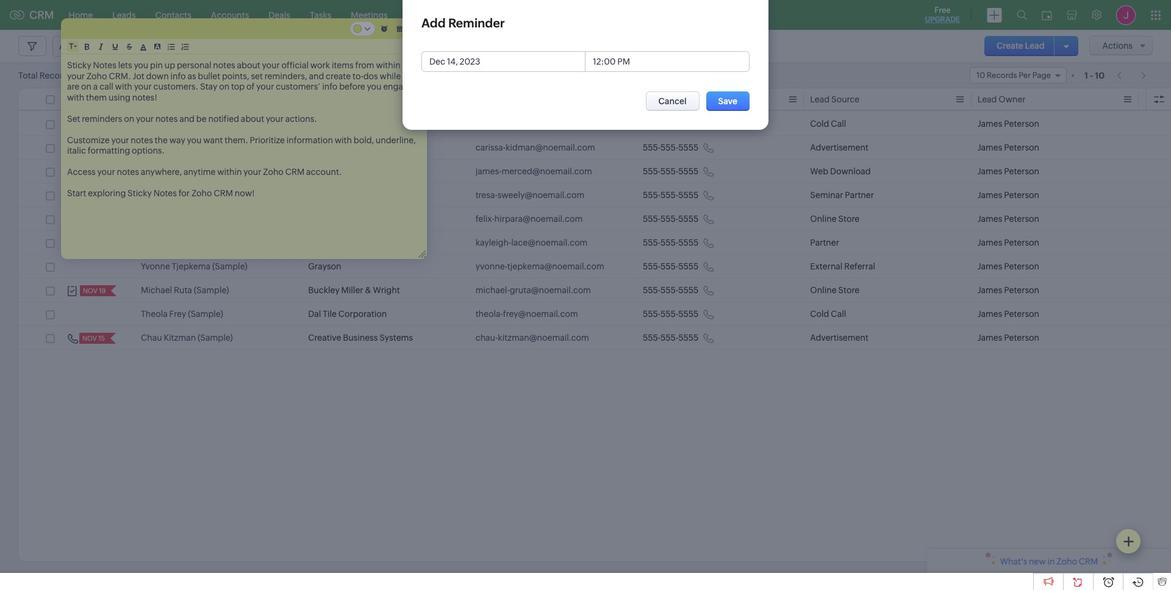 Task type: describe. For each thing, give the bounding box(es) containing it.
(sample) for michael ruta (sample)
[[194, 286, 229, 295]]

michael ruta (sample) link
[[141, 284, 229, 297]]

5555 for felix-hirpara@noemail.com
[[679, 214, 699, 224]]

james peterson for james-merced@noemail.com
[[978, 167, 1040, 176]]

your up prioritize at top left
[[266, 114, 284, 124]]

5555 for theola-frey@noemail.com
[[679, 309, 699, 319]]

5555 for yvonne-tjepkema@noemail.com
[[679, 262, 699, 272]]

james peterson for kayleigh-lace@noemail.com
[[978, 238, 1040, 248]]

2 horizontal spatial on
[[219, 82, 230, 92]]

hirpara@noemail.com
[[495, 214, 583, 224]]

buckley
[[308, 286, 340, 295]]

2 online from the top
[[811, 286, 837, 295]]

5555 for tresa-sweely@noemail.com
[[679, 190, 699, 200]]

(sample) for tresa sweely (sample)
[[194, 190, 229, 200]]

(sample) for james merced (sample)
[[200, 167, 235, 176]]

notes down formatting
[[117, 167, 139, 177]]

call for maclead@noemail.com
[[831, 119, 847, 129]]

now!
[[235, 189, 255, 198]]

1 vertical spatial partner
[[811, 238, 840, 248]]

nov 15 link
[[79, 333, 106, 344]]

oh my goodknits inc
[[308, 143, 391, 153]]

5555 for carissa-kidman@noemail.com
[[679, 143, 699, 153]]

james-merced@noemail.com
[[476, 167, 593, 176]]

deals
[[269, 10, 290, 20]]

actions.
[[286, 114, 317, 124]]

goodknits
[[336, 143, 377, 153]]

kopy
[[329, 167, 349, 176]]

your down set
[[257, 82, 274, 92]]

underline,
[[376, 135, 416, 145]]

want
[[203, 135, 223, 145]]

james-
[[476, 167, 502, 176]]

chau-
[[476, 333, 498, 343]]

carissa kidman (sample) link
[[141, 142, 239, 154]]

row group containing christopher maclead (sample)
[[18, 112, 1172, 350]]

yvonne
[[141, 262, 170, 272]]

bold,
[[354, 135, 374, 145]]

start exploring sticky notes for zoho crm now!
[[67, 189, 255, 198]]

reminder
[[449, 16, 505, 30]]

about for notified
[[241, 114, 264, 124]]

the
[[155, 135, 168, 145]]

(sample) for yvonne tjepkema (sample)
[[212, 262, 248, 272]]

tile
[[323, 309, 337, 319]]

reminder image
[[379, 21, 391, 37]]

reminders,
[[265, 71, 307, 81]]

pin
[[150, 60, 163, 70]]

2 store from the top
[[839, 286, 860, 295]]

theola frey (sample)
[[141, 309, 223, 319]]

tjepkema
[[172, 262, 211, 272]]

james peterson for christopher-maclead@noemail.com
[[978, 119, 1040, 129]]

access
[[67, 167, 96, 177]]

maclead@noemail.com
[[525, 119, 619, 129]]

carissa kidman (sample)
[[141, 143, 239, 153]]

1 horizontal spatial sticky
[[128, 189, 152, 198]]

0 horizontal spatial info
[[171, 71, 186, 81]]

1 vertical spatial notes
[[154, 189, 177, 198]]

nov for michael
[[83, 287, 98, 295]]

business
[[343, 333, 378, 343]]

systems
[[380, 333, 413, 343]]

james for felix-hirpara@noemail.com
[[978, 214, 1003, 224]]

way
[[169, 135, 185, 145]]

(sample) for carissa kidman (sample)
[[204, 143, 239, 153]]

5555 for christopher-maclead@noemail.com
[[679, 119, 699, 129]]

peterson for felix-hirpara@noemail.com
[[1005, 214, 1040, 224]]

your up the exploring
[[97, 167, 115, 177]]

yvonne-tjepkema@noemail.com link
[[476, 261, 605, 273]]

grayson
[[308, 262, 341, 272]]

and inside sticky notes lets you pin up personal notes about your official work items from within your zoho crm. jot down info as bullet points, set reminders, and create to-dos while you are on a call with your customers. stay on top of your customers' info before you engage with them using notes!
[[309, 71, 324, 81]]

-
[[1091, 70, 1094, 80]]

10 james peterson from the top
[[978, 333, 1040, 343]]

total
[[18, 70, 38, 80]]

deals link
[[259, 0, 300, 30]]

loading image
[[74, 74, 80, 78]]

them.
[[225, 135, 248, 145]]

create lead
[[997, 41, 1045, 51]]

christopher-
[[476, 119, 525, 129]]

set reminders on your notes and be notified about your actions.
[[67, 114, 317, 124]]

2 horizontal spatial zoho
[[263, 167, 284, 177]]

james peterson for theola-frey@noemail.com
[[978, 309, 1040, 319]]

you up engage
[[403, 71, 417, 81]]

james peterson for carissa-kidman@noemail.com
[[978, 143, 1040, 153]]

contacts link
[[146, 0, 201, 30]]

cold for christopher-maclead@noemail.com
[[811, 119, 830, 129]]

phone
[[643, 95, 669, 104]]

james for james-merced@noemail.com
[[978, 167, 1003, 176]]

create menu image
[[987, 8, 1003, 22]]

you down dos
[[367, 82, 382, 92]]

rangoni
[[308, 119, 342, 129]]

james peterson for yvonne-tjepkema@noemail.com
[[978, 262, 1040, 272]]

add
[[422, 16, 446, 30]]

10 5555 from the top
[[679, 333, 699, 343]]

0 vertical spatial crm
[[29, 9, 54, 21]]

cold call for christopher-maclead@noemail.com
[[811, 119, 847, 129]]

yvonne-
[[476, 262, 508, 272]]

2 vertical spatial zoho
[[192, 189, 212, 198]]

james for christopher-maclead@noemail.com
[[978, 119, 1003, 129]]

home link
[[59, 0, 103, 30]]

reminders
[[82, 114, 122, 124]]

sticky inside sticky notes lets you pin up personal notes about your official work items from within your zoho crm. jot down info as bullet points, set reminders, and create to-dos while you are on a call with your customers. stay on top of your customers' info before you engage with them using notes!
[[67, 60, 91, 70]]

555-555-5555 for hirpara@noemail.com
[[643, 214, 699, 224]]

MMM D, YYYY text field
[[422, 52, 586, 71]]

your up are
[[67, 71, 85, 81]]

james peterson for felix-hirpara@noemail.com
[[978, 214, 1040, 224]]

1 vertical spatial crm
[[285, 167, 305, 177]]

tjepkema@noemail.com
[[508, 262, 605, 272]]

notes inside sticky notes lets you pin up personal notes about your official work items from within your zoho crm. jot down info as bullet points, set reminders, and create to-dos while you are on a call with your customers. stay on top of your customers' info before you engage with them using notes!
[[213, 60, 235, 70]]

tresa-sweely@noemail.com
[[476, 190, 585, 200]]

crm link
[[10, 9, 54, 21]]

peterson for christopher-maclead@noemail.com
[[1005, 119, 1040, 129]]

meetings link
[[341, 0, 398, 30]]

notes inside customize your notes the way you want them. prioritize information with bold, underline, italic formatting options.
[[131, 135, 153, 145]]

free upgrade
[[926, 5, 961, 24]]

james for carissa-kidman@noemail.com
[[978, 143, 1003, 153]]

call for frey@noemail.com
[[831, 309, 847, 319]]

actions
[[1103, 41, 1133, 51]]

(sample) for christopher maclead (sample)
[[226, 119, 261, 129]]

for
[[179, 189, 190, 198]]

start
[[67, 189, 86, 198]]

james peterson for tresa-sweely@noemail.com
[[978, 190, 1040, 200]]

5555 for james-merced@noemail.com
[[679, 167, 699, 176]]

leads link
[[103, 0, 146, 30]]

contacts
[[155, 10, 192, 20]]

leads
[[112, 10, 136, 20]]

your up now!
[[244, 167, 261, 177]]

lead inside button
[[1026, 41, 1045, 51]]

peterson for james-merced@noemail.com
[[1005, 167, 1040, 176]]

(sample) for chau kitzman (sample)
[[198, 333, 233, 343]]

christopher-maclead@noemail.com link
[[476, 118, 619, 130]]

theola-
[[476, 309, 503, 319]]

engage
[[383, 82, 414, 92]]

dal
[[308, 309, 321, 319]]

2 advertisement from the top
[[811, 333, 869, 343]]

creative
[[308, 333, 341, 343]]

10 peterson from the top
[[1005, 333, 1040, 343]]

source
[[832, 95, 860, 104]]

nov 19
[[83, 287, 106, 295]]

italic
[[67, 146, 86, 156]]

1 advertisement from the top
[[811, 143, 869, 153]]

kwik
[[308, 167, 327, 176]]

your inside customize your notes the way you want them. prioritize information with bold, underline, italic formatting options.
[[111, 135, 129, 145]]

oh
[[308, 143, 320, 153]]

stay
[[200, 82, 217, 92]]

8 james peterson from the top
[[978, 286, 1040, 295]]

michael-gruta@noemail.com link
[[476, 284, 591, 297]]

theola-frey@noemail.com link
[[476, 308, 579, 320]]

2 online store from the top
[[811, 286, 860, 295]]

peterson for tresa-sweely@noemail.com
[[1005, 190, 1040, 200]]

james for tresa-sweely@noemail.com
[[978, 190, 1003, 200]]

chau kitzman (sample)
[[141, 333, 233, 343]]

555-555-5555 for merced@noemail.com
[[643, 167, 699, 176]]

total records
[[18, 70, 72, 80]]

theola frey (sample) link
[[141, 308, 223, 320]]

down
[[146, 71, 169, 81]]

nov for chau
[[82, 335, 97, 342]]

upgrade
[[926, 15, 961, 24]]

search element
[[1010, 0, 1035, 30]]

555-555-5555 for frey@noemail.com
[[643, 309, 699, 319]]

calls
[[408, 10, 427, 20]]

christopher-maclead@noemail.com
[[476, 119, 619, 129]]

personal
[[177, 60, 211, 70]]

yvonne tjepkema (sample) link
[[141, 261, 248, 273]]

add reminder
[[422, 16, 505, 30]]

1 horizontal spatial with
[[115, 82, 132, 92]]



Task type: locate. For each thing, give the bounding box(es) containing it.
kidman@noemail.com
[[506, 143, 596, 153]]

navigation
[[1111, 67, 1154, 84]]

1 vertical spatial zoho
[[263, 167, 284, 177]]

0 vertical spatial notes
[[93, 60, 116, 70]]

cancel
[[659, 96, 687, 106]]

about up prioritize at top left
[[241, 114, 264, 124]]

jot
[[133, 71, 144, 81]]

0 vertical spatial within
[[376, 60, 401, 70]]

2 call from the top
[[831, 309, 847, 319]]

0 vertical spatial about
[[237, 60, 260, 70]]

chau-kitzman@noemail.com
[[476, 333, 590, 343]]

up
[[165, 60, 175, 70]]

campaigns
[[497, 10, 542, 20]]

None text field
[[586, 52, 749, 71]]

michael-gruta@noemail.com
[[476, 286, 591, 295]]

0 vertical spatial cold
[[811, 119, 830, 129]]

0 vertical spatial cold call
[[811, 119, 847, 129]]

9 james peterson from the top
[[978, 309, 1040, 319]]

customers'
[[276, 82, 321, 92]]

lead left name at the left top
[[141, 95, 160, 104]]

peterson for yvonne-tjepkema@noemail.com
[[1005, 262, 1040, 272]]

1 horizontal spatial zoho
[[192, 189, 212, 198]]

0 horizontal spatial on
[[81, 82, 92, 92]]

on left a in the top of the page
[[81, 82, 92, 92]]

3 5555 from the top
[[679, 167, 699, 176]]

chau kitzman (sample) link
[[141, 332, 233, 344]]

store
[[839, 214, 860, 224], [839, 286, 860, 295]]

sweely
[[164, 190, 192, 200]]

1 vertical spatial store
[[839, 286, 860, 295]]

crm.
[[109, 71, 131, 81]]

cold call for theola-frey@noemail.com
[[811, 309, 847, 319]]

reports link
[[437, 0, 487, 30]]

0 horizontal spatial crm
[[29, 9, 54, 21]]

1 vertical spatial online
[[811, 286, 837, 295]]

partner up external
[[811, 238, 840, 248]]

info up company
[[322, 82, 338, 92]]

1 vertical spatial sticky
[[128, 189, 152, 198]]

and down work
[[309, 71, 324, 81]]

james for theola-frey@noemail.com
[[978, 309, 1003, 319]]

1 horizontal spatial within
[[376, 60, 401, 70]]

2 peterson from the top
[[1005, 143, 1040, 153]]

tresa sweely (sample) link
[[141, 189, 229, 201]]

3 555-555-5555 from the top
[[643, 167, 699, 176]]

1 online store from the top
[[811, 214, 860, 224]]

are
[[67, 82, 79, 92]]

tresa
[[141, 190, 162, 200]]

yvonne tjepkema (sample)
[[141, 262, 248, 272]]

2 horizontal spatial crm
[[285, 167, 305, 177]]

your
[[262, 60, 280, 70], [67, 71, 85, 81], [134, 82, 152, 92], [257, 82, 274, 92], [136, 114, 154, 124], [266, 114, 284, 124], [111, 135, 129, 145], [97, 167, 115, 177], [244, 167, 261, 177]]

0 vertical spatial info
[[171, 71, 186, 81]]

items
[[332, 60, 354, 70]]

0 vertical spatial online
[[811, 214, 837, 224]]

(sample) right the tjepkema
[[212, 262, 248, 272]]

create
[[997, 41, 1024, 51]]

555-555-5555 for kidman@noemail.com
[[643, 143, 699, 153]]

nov 19 link
[[80, 286, 107, 297]]

formatting
[[88, 146, 130, 156]]

1 horizontal spatial partner
[[845, 190, 875, 200]]

0 horizontal spatial within
[[217, 167, 242, 177]]

buckley miller & wright
[[308, 286, 400, 295]]

2 cold call from the top
[[811, 309, 847, 319]]

info
[[171, 71, 186, 81], [322, 82, 338, 92]]

1 peterson from the top
[[1005, 119, 1040, 129]]

ruta
[[174, 286, 192, 295]]

frey@noemail.com
[[503, 309, 579, 319]]

1 horizontal spatial and
[[309, 71, 324, 81]]

felix-
[[476, 214, 495, 224]]

name
[[162, 95, 186, 104]]

(sample) up them.
[[226, 119, 261, 129]]

0 vertical spatial zoho
[[87, 71, 107, 81]]

with down are
[[67, 92, 84, 102]]

2 vertical spatial with
[[335, 135, 352, 145]]

4 peterson from the top
[[1005, 190, 1040, 200]]

tasks
[[310, 10, 332, 20]]

online down external
[[811, 286, 837, 295]]

2 vertical spatial crm
[[214, 189, 233, 198]]

6 james peterson from the top
[[978, 238, 1040, 248]]

2 horizontal spatial with
[[335, 135, 352, 145]]

zoho right the for
[[192, 189, 212, 198]]

1 james peterson from the top
[[978, 119, 1040, 129]]

1 horizontal spatial crm
[[214, 189, 233, 198]]

0 horizontal spatial sticky
[[67, 60, 91, 70]]

peterson for theola-frey@noemail.com
[[1005, 309, 1040, 319]]

(sample) right ruta
[[194, 286, 229, 295]]

0 vertical spatial sticky
[[67, 60, 91, 70]]

1 555-555-5555 from the top
[[643, 119, 699, 129]]

zoho inside sticky notes lets you pin up personal notes about your official work items from within your zoho crm. jot down info as bullet points, set reminders, and create to-dos while you are on a call with your customers. stay on top of your customers' info before you engage with them using notes!
[[87, 71, 107, 81]]

0 vertical spatial and
[[309, 71, 324, 81]]

19
[[99, 287, 106, 295]]

frey
[[169, 309, 186, 319]]

(sample) down want
[[200, 167, 235, 176]]

8 peterson from the top
[[1005, 286, 1040, 295]]

555-555-5555 for tjepkema@noemail.com
[[643, 262, 699, 272]]

1 vertical spatial nov
[[82, 335, 97, 342]]

cold down external
[[811, 309, 830, 319]]

your up set
[[262, 60, 280, 70]]

crm left home at the top left
[[29, 9, 54, 21]]

you inside customize your notes the way you want them. prioritize information with bold, underline, italic formatting options.
[[187, 135, 202, 145]]

notes up points,
[[213, 60, 235, 70]]

calendar image
[[1042, 10, 1053, 20]]

online store down seminar partner
[[811, 214, 860, 224]]

james
[[978, 119, 1003, 129], [978, 143, 1003, 153], [141, 167, 166, 176], [978, 167, 1003, 176], [978, 190, 1003, 200], [978, 214, 1003, 224], [978, 238, 1003, 248], [978, 262, 1003, 272], [978, 286, 1003, 295], [978, 309, 1003, 319], [978, 333, 1003, 343]]

be
[[196, 114, 207, 124]]

1 vertical spatial advertisement
[[811, 333, 869, 343]]

notes up "crm."
[[93, 60, 116, 70]]

5 5555 from the top
[[679, 214, 699, 224]]

4 555-555-5555 from the top
[[643, 190, 699, 200]]

lead left owner
[[978, 95, 998, 104]]

about for notes
[[237, 60, 260, 70]]

lead name
[[141, 95, 186, 104]]

cold call down external
[[811, 309, 847, 319]]

1 cold from the top
[[811, 119, 830, 129]]

10
[[1096, 70, 1105, 80]]

lead for lead name
[[141, 95, 160, 104]]

2 5555 from the top
[[679, 143, 699, 153]]

0 vertical spatial advertisement
[[811, 143, 869, 153]]

1 horizontal spatial info
[[322, 82, 338, 92]]

delete image
[[394, 21, 406, 37]]

notes left the for
[[154, 189, 177, 198]]

peterson for carissa-kidman@noemail.com
[[1005, 143, 1040, 153]]

(sample) right frey
[[188, 309, 223, 319]]

(sample) right the kitzman
[[198, 333, 233, 343]]

1 vertical spatial online store
[[811, 286, 860, 295]]

zoho up a in the top of the page
[[87, 71, 107, 81]]

1 cold call from the top
[[811, 119, 847, 129]]

9 peterson from the top
[[1005, 309, 1040, 319]]

james-merced@noemail.com link
[[476, 165, 593, 178]]

0 horizontal spatial and
[[180, 114, 195, 124]]

nov left 15
[[82, 335, 97, 342]]

within up now!
[[217, 167, 242, 177]]

within inside sticky notes lets you pin up personal notes about your official work items from within your zoho crm. jot down info as bullet points, set reminders, and create to-dos while you are on a call with your customers. stay on top of your customers' info before you engage with them using notes!
[[376, 60, 401, 70]]

1 5555 from the top
[[679, 119, 699, 129]]

on left 'top'
[[219, 82, 230, 92]]

zoho down prioritize at top left
[[263, 167, 284, 177]]

3 james peterson from the top
[[978, 167, 1040, 176]]

8 5555 from the top
[[679, 286, 699, 295]]

5555 for kayleigh-lace@noemail.com
[[679, 238, 699, 248]]

christopher maclead (sample)
[[141, 119, 261, 129]]

sweely@noemail.com
[[498, 190, 585, 200]]

1 online from the top
[[811, 214, 837, 224]]

james for kayleigh-lace@noemail.com
[[978, 238, 1003, 248]]

nov left 19
[[83, 287, 98, 295]]

anywhere,
[[141, 167, 182, 177]]

sticky down "anywhere," on the top
[[128, 189, 152, 198]]

set
[[67, 114, 80, 124]]

creative business systems
[[308, 333, 413, 343]]

james peterson
[[978, 119, 1040, 129], [978, 143, 1040, 153], [978, 167, 1040, 176], [978, 190, 1040, 200], [978, 214, 1040, 224], [978, 238, 1040, 248], [978, 262, 1040, 272], [978, 286, 1040, 295], [978, 309, 1040, 319], [978, 333, 1040, 343]]

online
[[811, 214, 837, 224], [811, 286, 837, 295]]

theola
[[141, 309, 168, 319]]

options.
[[132, 146, 165, 156]]

of
[[247, 82, 255, 92]]

lead source
[[811, 95, 860, 104]]

(sample)
[[226, 119, 261, 129], [204, 143, 239, 153], [200, 167, 235, 176], [194, 190, 229, 200], [212, 262, 248, 272], [194, 286, 229, 295], [188, 309, 223, 319], [198, 333, 233, 343]]

calls link
[[398, 0, 437, 30]]

store down seminar partner
[[839, 214, 860, 224]]

notes inside sticky notes lets you pin up personal notes about your official work items from within your zoho crm. jot down info as bullet points, set reminders, and create to-dos while you are on a call with your customers. stay on top of your customers' info before you engage with them using notes!
[[93, 60, 116, 70]]

and
[[309, 71, 324, 81], [180, 114, 195, 124]]

5 james peterson from the top
[[978, 214, 1040, 224]]

9 555-555-5555 from the top
[[643, 309, 699, 319]]

8 555-555-5555 from the top
[[643, 286, 699, 295]]

1 vertical spatial cold
[[811, 309, 830, 319]]

cold down 'lead source'
[[811, 119, 830, 129]]

1 vertical spatial and
[[180, 114, 195, 124]]

lead right create
[[1026, 41, 1045, 51]]

online down seminar
[[811, 214, 837, 224]]

exploring
[[88, 189, 126, 198]]

and left be
[[180, 114, 195, 124]]

michael
[[141, 286, 172, 295]]

minimize image
[[409, 21, 421, 37]]

1 vertical spatial with
[[67, 92, 84, 102]]

online store down external referral
[[811, 286, 860, 295]]

peterson for kayleigh-lace@noemail.com
[[1005, 238, 1040, 248]]

create menu element
[[980, 0, 1010, 30]]

1 vertical spatial within
[[217, 167, 242, 177]]

seminar
[[811, 190, 844, 200]]

notes
[[93, 60, 116, 70], [154, 189, 177, 198]]

4 5555 from the top
[[679, 190, 699, 200]]

0 vertical spatial partner
[[845, 190, 875, 200]]

save
[[719, 96, 738, 106]]

with inside customize your notes the way you want them. prioritize information with bold, underline, italic formatting options.
[[335, 135, 352, 145]]

555-555-5555 for maclead@noemail.com
[[643, 119, 699, 129]]

1 - 10
[[1085, 70, 1105, 80]]

7 555-555-5555 from the top
[[643, 262, 699, 272]]

michael ruta (sample)
[[141, 286, 229, 295]]

1 horizontal spatial notes
[[154, 189, 177, 198]]

lead for lead owner
[[978, 95, 998, 104]]

6 peterson from the top
[[1005, 238, 1040, 248]]

felix-hirpara@noemail.com
[[476, 214, 583, 224]]

notes down "lead name"
[[156, 114, 178, 124]]

3 peterson from the top
[[1005, 167, 1040, 176]]

lead for lead source
[[811, 95, 830, 104]]

referral
[[845, 262, 876, 272]]

(sample) down the maclead in the left top of the page
[[204, 143, 239, 153]]

search image
[[1017, 10, 1028, 20]]

partner down download
[[845, 190, 875, 200]]

sticky up loading icon
[[67, 60, 91, 70]]

0 vertical spatial with
[[115, 82, 132, 92]]

about
[[237, 60, 260, 70], [241, 114, 264, 124]]

2 555-555-5555 from the top
[[643, 143, 699, 153]]

cold for theola-frey@noemail.com
[[811, 309, 830, 319]]

create new sticky note image
[[1124, 536, 1135, 547]]

5 555-555-5555 from the top
[[643, 214, 699, 224]]

6 5555 from the top
[[679, 238, 699, 248]]

0 vertical spatial online store
[[811, 214, 860, 224]]

before
[[339, 82, 365, 92]]

10 555-555-5555 from the top
[[643, 333, 699, 343]]

kayleigh-lace@noemail.com link
[[476, 237, 588, 249]]

with down of
[[335, 135, 352, 145]]

notes
[[213, 60, 235, 70], [156, 114, 178, 124], [131, 135, 153, 145], [117, 167, 139, 177]]

wright
[[373, 286, 400, 295]]

1 vertical spatial about
[[241, 114, 264, 124]]

james for yvonne-tjepkema@noemail.com
[[978, 262, 1003, 272]]

crm left the kwik
[[285, 167, 305, 177]]

0 vertical spatial call
[[831, 119, 847, 129]]

0 horizontal spatial with
[[67, 92, 84, 102]]

you right way
[[187, 135, 202, 145]]

within up while
[[376, 60, 401, 70]]

9 5555 from the top
[[679, 309, 699, 319]]

1 horizontal spatial on
[[124, 114, 134, 124]]

info up customers.
[[171, 71, 186, 81]]

555-555-5555
[[643, 119, 699, 129], [643, 143, 699, 153], [643, 167, 699, 176], [643, 190, 699, 200], [643, 214, 699, 224], [643, 238, 699, 248], [643, 262, 699, 272], [643, 286, 699, 295], [643, 309, 699, 319], [643, 333, 699, 343]]

6 555-555-5555 from the top
[[643, 238, 699, 248]]

free
[[935, 5, 951, 15]]

(sample) down access your notes anywhere, anytime within your zoho crm account. on the top of page
[[194, 190, 229, 200]]

2 cold from the top
[[811, 309, 830, 319]]

you up jot
[[134, 60, 148, 70]]

0 horizontal spatial zoho
[[87, 71, 107, 81]]

555-555-5555 for lace@noemail.com
[[643, 238, 699, 248]]

7 james peterson from the top
[[978, 262, 1040, 272]]

customers.
[[154, 82, 198, 92]]

call down external referral
[[831, 309, 847, 319]]

555-555-5555 for sweely@noemail.com
[[643, 190, 699, 200]]

crm left now!
[[214, 189, 233, 198]]

1 vertical spatial cold call
[[811, 309, 847, 319]]

bullet
[[198, 71, 220, 81]]

5 peterson from the top
[[1005, 214, 1040, 224]]

your up formatting
[[111, 135, 129, 145]]

1 vertical spatial info
[[322, 82, 338, 92]]

my
[[322, 143, 334, 153]]

row group
[[18, 112, 1172, 350]]

0 vertical spatial nov
[[83, 287, 98, 295]]

christopher maclead (sample) link
[[141, 118, 261, 130]]

cold call down 'lead source'
[[811, 119, 847, 129]]

1 vertical spatial call
[[831, 309, 847, 319]]

a
[[93, 82, 98, 92]]

7 5555 from the top
[[679, 262, 699, 272]]

call down 'lead source'
[[831, 119, 847, 129]]

all
[[196, 96, 204, 103]]

miller
[[342, 286, 363, 295]]

your down "notes!" on the top left of the page
[[136, 114, 154, 124]]

on down using
[[124, 114, 134, 124]]

external
[[811, 262, 843, 272]]

notified
[[208, 114, 239, 124]]

about up set
[[237, 60, 260, 70]]

notes up options.
[[131, 135, 153, 145]]

store down external referral
[[839, 286, 860, 295]]

0 horizontal spatial partner
[[811, 238, 840, 248]]

0 horizontal spatial notes
[[93, 60, 116, 70]]

web
[[811, 167, 829, 176]]

4 james peterson from the top
[[978, 190, 1040, 200]]

using
[[109, 92, 131, 102]]

james merced (sample) link
[[141, 165, 235, 178]]

about inside sticky notes lets you pin up personal notes about your official work items from within your zoho crm. jot down info as bullet points, set reminders, and create to-dos while you are on a call with your customers. stay on top of your customers' info before you engage with them using notes!
[[237, 60, 260, 70]]

0 vertical spatial store
[[839, 214, 860, 224]]

&
[[365, 286, 371, 295]]

with down "crm."
[[115, 82, 132, 92]]

1 call from the top
[[831, 119, 847, 129]]

access your notes anywhere, anytime within your zoho crm account.
[[67, 167, 342, 177]]

2 james peterson from the top
[[978, 143, 1040, 153]]

your up "notes!" on the top left of the page
[[134, 82, 152, 92]]

1 store from the top
[[839, 214, 860, 224]]

lead left source
[[811, 95, 830, 104]]

7 peterson from the top
[[1005, 262, 1040, 272]]

(sample) for theola frey (sample)
[[188, 309, 223, 319]]

sticky notes lets you pin up personal notes about your official work items from within your zoho crm. jot down info as bullet points, set reminders, and create to-dos while you are on a call with your customers. stay on top of your customers' info before you engage with them using notes!
[[67, 60, 419, 102]]



Task type: vqa. For each thing, say whether or not it's contained in the screenshot.
the bottommost within
yes



